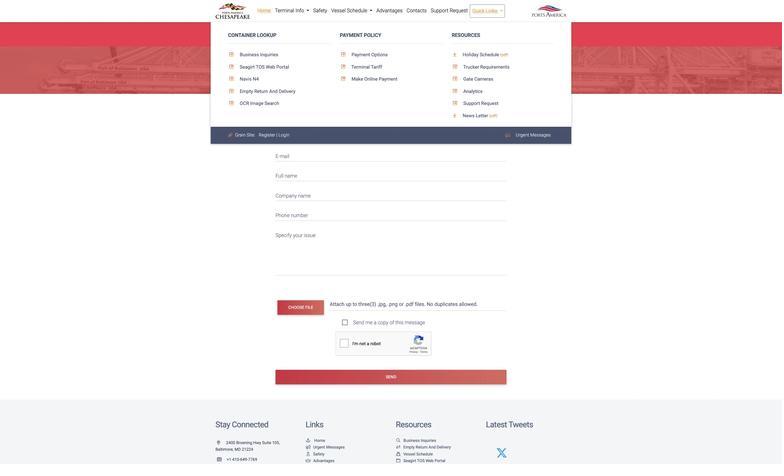 Task type: vqa. For each thing, say whether or not it's contained in the screenshot.
bottommost THE ON
no



Task type: describe. For each thing, give the bounding box(es) containing it.
stay connected
[[216, 420, 269, 430]]

Phone number text field
[[276, 209, 507, 221]]

1 horizontal spatial seagirt tos web portal
[[404, 459, 446, 464]]

ocr
[[240, 101, 249, 106]]

process
[[472, 28, 489, 34]]

3:30
[[250, 35, 260, 41]]

info
[[296, 8, 304, 14]]

1 horizontal spatial delivery
[[437, 446, 451, 450]]

register link
[[259, 133, 276, 138]]

marine
[[251, 28, 265, 34]]

company name
[[276, 193, 311, 199]]

0 vertical spatial schedule
[[347, 8, 368, 14]]

2 gate from the left
[[454, 28, 463, 34]]

2 safety from the top
[[313, 452, 325, 457]]

1 horizontal spatial tos
[[417, 459, 425, 464]]

your inside ticket category choose your option
[[294, 132, 304, 138]]

1 horizontal spatial empty return and delivery link
[[396, 446, 451, 450]]

e-
[[276, 153, 280, 159]]

request inside quick links element
[[482, 101, 499, 106]]

quick links link
[[470, 4, 505, 18]]

empty return and delivery inside quick links element
[[239, 89, 296, 94]]

md
[[235, 448, 241, 453]]

E-mail email field
[[276, 150, 507, 162]]

2 the from the left
[[394, 28, 402, 34]]

0 horizontal spatial support
[[237, 106, 254, 112]]

1 horizontal spatial links
[[486, 8, 498, 14]]

urgent inside quick links element
[[516, 133, 530, 138]]

0 vertical spatial request
[[450, 8, 468, 14]]

on
[[325, 28, 330, 34]]

phone number
[[276, 213, 308, 219]]

exchange image
[[396, 446, 401, 450]]

21224
[[242, 448, 253, 453]]

of
[[390, 320, 395, 326]]

(pdf) for letter
[[489, 114, 498, 118]]

(pdf) for schedule
[[501, 53, 509, 57]]

broening
[[236, 441, 253, 446]]

map marker alt image
[[217, 442, 225, 446]]

quick
[[473, 8, 485, 14]]

1 horizontal spatial advantages
[[377, 8, 403, 14]]

2 vertical spatial home
[[315, 439, 325, 444]]

latest tweets
[[486, 420, 534, 430]]

1 will from the left
[[298, 28, 304, 34]]

2 will from the left
[[464, 28, 470, 34]]

mail
[[280, 153, 290, 159]]

Attach up to three(3) .jpg, .png or .pdf files. No duplicates allowed. text field
[[329, 299, 508, 311]]

company
[[276, 193, 297, 199]]

|
[[277, 133, 278, 138]]

included.
[[287, 35, 306, 41]]

2 vertical spatial payment
[[379, 76, 398, 82]]

1 vertical spatial return
[[416, 446, 428, 450]]

web inside quick links element
[[266, 64, 275, 70]]

1 vertical spatial portal
[[435, 459, 446, 464]]

1 vertical spatial inquiries
[[421, 439, 437, 444]]

gates
[[285, 28, 297, 34]]

send
[[353, 320, 365, 326]]

1 vertical spatial advantages link
[[306, 459, 335, 464]]

terminal for terminal info
[[275, 8, 295, 14]]

grain
[[235, 133, 246, 138]]

analytics
[[463, 89, 483, 94]]

0 vertical spatial empty return and delivery link
[[228, 85, 331, 98]]

1 horizontal spatial vessel schedule
[[404, 452, 433, 457]]

news letter (pdf)
[[462, 113, 498, 119]]

1 horizontal spatial business inquiries
[[404, 439, 437, 444]]

1 vertical spatial web
[[426, 459, 434, 464]]

1 the from the left
[[226, 28, 234, 34]]

seagirt tos web portal inside quick links element
[[239, 64, 289, 70]]

1 horizontal spatial schedule
[[417, 452, 433, 457]]

ocr image search link
[[228, 98, 331, 110]]

2 vertical spatial home link
[[306, 439, 325, 444]]

seagirt inside quick links element
[[240, 64, 255, 70]]

1 horizontal spatial vessel schedule link
[[396, 452, 433, 457]]

payment options link
[[340, 49, 443, 61]]

choose inside ticket category choose your option
[[276, 132, 293, 138]]

Company name text field
[[276, 189, 507, 201]]

schedule inside quick links element
[[480, 52, 500, 58]]

browser image
[[396, 460, 401, 464]]

home for middle "home" link
[[216, 106, 229, 112]]

terminal info link
[[273, 4, 311, 17]]

1 horizontal spatial seagirt tos web portal link
[[396, 459, 446, 464]]

specify your issue
[[276, 233, 316, 239]]

1 vertical spatial and
[[429, 446, 436, 450]]

this
[[396, 320, 404, 326]]

0 horizontal spatial vessel schedule link
[[330, 4, 375, 17]]

trucker requirements link
[[452, 61, 554, 73]]

analytics link
[[452, 85, 554, 98]]

terminal inside the seagirt marine terminal gates will be open on october 9th, columbus day. the main gate and new vail gate will process trucks from 6:00 am – 3:30 pm, reefers included.
[[267, 28, 284, 34]]

2 vertical spatial seagirt
[[404, 459, 417, 464]]

be
[[306, 28, 311, 34]]

+1 410-649-7769 link
[[216, 458, 257, 463]]

portal inside quick links element
[[277, 64, 289, 70]]

+1 410-649-7769
[[227, 458, 257, 463]]

navis
[[240, 76, 252, 82]]

0 vertical spatial support request link
[[429, 4, 470, 17]]

the seagirt marine terminal gates will be open on october 9th, columbus day. the main gate and new vail gate will process trucks from 6:00 am – 3:30 pm, reefers included. alert
[[0, 22, 783, 47]]

0 horizontal spatial urgent messages link
[[306, 446, 345, 450]]

copy
[[378, 320, 389, 326]]

grain site:
[[235, 133, 255, 138]]

1 vertical spatial empty return and delivery
[[404, 446, 451, 450]]

0 vertical spatial vessel
[[332, 8, 346, 14]]

business inquiries link for resources
[[396, 439, 437, 444]]

register | login
[[259, 133, 290, 138]]

1 horizontal spatial business
[[404, 439, 420, 444]]

category
[[389, 123, 409, 129]]

410-
[[232, 458, 240, 463]]

1 vertical spatial support request link
[[452, 98, 554, 110]]

site:
[[247, 133, 255, 138]]

1 horizontal spatial empty
[[404, 446, 415, 450]]

2400 broening hwy suite 105, baltimore, md 21224
[[216, 441, 280, 453]]

baltimore,
[[216, 448, 234, 453]]

resources for links
[[396, 420, 432, 430]]

the seagirt marine terminal gates will be open on october 9th, columbus day. the main gate and new vail gate will process trucks from 6:00 am – 3:30 pm, reefers included. link
[[216, 28, 503, 41]]

messages inside quick links element
[[531, 133, 551, 138]]

payment options
[[351, 52, 388, 58]]

+1
[[227, 458, 231, 463]]

container
[[228, 32, 256, 38]]

inquiries inside quick links element
[[260, 52, 278, 58]]

letter
[[476, 113, 489, 119]]

1 horizontal spatial support
[[431, 8, 449, 14]]

choose file
[[289, 306, 314, 310]]

send
[[386, 375, 397, 380]]

search image
[[396, 439, 401, 443]]

send me a copy of this message
[[353, 320, 425, 326]]

649-
[[240, 458, 248, 463]]

specify
[[276, 233, 292, 239]]

quick links
[[473, 8, 499, 14]]

return inside quick links element
[[254, 89, 268, 94]]

lookup
[[257, 32, 277, 38]]

0 vertical spatial support request
[[431, 8, 468, 14]]

login link
[[279, 133, 290, 138]]

trucks
[[490, 28, 503, 34]]

october
[[332, 28, 349, 34]]

1 vertical spatial urgent
[[313, 446, 325, 450]]

1 vertical spatial your
[[293, 233, 303, 239]]

0 horizontal spatial messages
[[326, 446, 345, 450]]

tweets
[[509, 420, 534, 430]]

gate cameras link
[[452, 73, 554, 85]]

0 horizontal spatial seagirt tos web portal link
[[228, 61, 331, 73]]

options
[[372, 52, 388, 58]]

9th,
[[350, 28, 358, 34]]



Task type: locate. For each thing, give the bounding box(es) containing it.
1 vertical spatial arrow to bottom image
[[452, 113, 462, 118]]

home right anchor image
[[315, 439, 325, 444]]

request up "letter"
[[482, 101, 499, 106]]

trucker requirements
[[463, 64, 510, 70]]

1 horizontal spatial inquiries
[[421, 439, 437, 444]]

vessel schedule up 9th,
[[332, 8, 369, 14]]

search
[[265, 101, 279, 106]]

pm,
[[261, 35, 270, 41]]

and
[[425, 28, 433, 34]]

Specify your issue text field
[[276, 229, 507, 276]]

choose right "register" link
[[276, 132, 293, 138]]

0 horizontal spatial return
[[254, 89, 268, 94]]

2 horizontal spatial support
[[464, 101, 481, 106]]

suite
[[262, 441, 271, 446]]

Full name text field
[[276, 169, 507, 182]]

support
[[431, 8, 449, 14], [464, 101, 481, 106], [237, 106, 254, 112]]

0 vertical spatial name
[[285, 173, 298, 179]]

1 vertical spatial safety link
[[306, 452, 325, 457]]

0 horizontal spatial business inquiries
[[239, 52, 278, 58]]

issue
[[304, 233, 316, 239]]

0 vertical spatial empty
[[240, 89, 253, 94]]

0 vertical spatial home link
[[256, 4, 273, 17]]

1 vertical spatial choose
[[289, 306, 305, 310]]

ticket
[[374, 123, 388, 129]]

terminal up reefers
[[267, 28, 284, 34]]

gate cameras
[[463, 76, 494, 82]]

option
[[305, 132, 319, 138]]

your
[[294, 132, 304, 138], [293, 233, 303, 239]]

1 vertical spatial messages
[[326, 446, 345, 450]]

1 vertical spatial schedule
[[480, 52, 500, 58]]

0 vertical spatial tos
[[256, 64, 265, 70]]

terminal inside quick links element
[[352, 64, 370, 70]]

business inquiries inside quick links element
[[239, 52, 278, 58]]

2 horizontal spatial home
[[315, 439, 325, 444]]

main
[[403, 28, 413, 34]]

support inside quick links element
[[464, 101, 481, 106]]

home
[[258, 8, 271, 14], [216, 106, 229, 112], [315, 439, 325, 444]]

support request link up vail
[[429, 4, 470, 17]]

day.
[[383, 28, 392, 34]]

support request up vail
[[431, 8, 468, 14]]

phone office image
[[217, 458, 227, 463]]

advantages right hand receiving image
[[313, 459, 335, 464]]

urgent
[[516, 133, 530, 138], [313, 446, 325, 450]]

0 horizontal spatial links
[[306, 420, 324, 430]]

web
[[266, 64, 275, 70], [426, 459, 434, 464]]

return up ocr image search
[[254, 89, 268, 94]]

support request link
[[429, 4, 470, 17], [452, 98, 554, 110]]

terminal up make
[[352, 64, 370, 70]]

new
[[434, 28, 444, 34]]

0 vertical spatial arrow to bottom image
[[452, 52, 462, 57]]

safety right user hard hat icon
[[313, 452, 325, 457]]

support up new
[[431, 8, 449, 14]]

navis n4
[[239, 76, 259, 82]]

2400
[[226, 441, 235, 446]]

empty inside quick links element
[[240, 89, 253, 94]]

arrow to bottom image left holiday
[[452, 52, 462, 57]]

1 gate from the left
[[414, 28, 424, 34]]

1 horizontal spatial and
[[429, 446, 436, 450]]

1 horizontal spatial resources
[[452, 32, 481, 38]]

1 vertical spatial resources
[[396, 420, 432, 430]]

–
[[246, 35, 249, 41]]

phone
[[276, 213, 290, 219]]

urgent messages link
[[513, 130, 554, 141], [306, 446, 345, 450]]

(pdf) inside the "news letter (pdf)"
[[489, 114, 498, 118]]

connected
[[232, 420, 269, 430]]

1 vertical spatial urgent messages link
[[306, 446, 345, 450]]

will left process
[[464, 28, 470, 34]]

0 horizontal spatial gate
[[414, 28, 424, 34]]

1 vertical spatial business
[[404, 439, 420, 444]]

and inside quick links element
[[269, 89, 278, 94]]

seagirt tos web portal link up n4
[[228, 61, 331, 73]]

support down analytics
[[464, 101, 481, 106]]

home link left the ocr
[[216, 106, 229, 113]]

tariff
[[371, 64, 382, 70]]

urgent messages link right bullhorn image
[[513, 130, 554, 141]]

advantages up day.
[[377, 8, 403, 14]]

inquiries down pm,
[[260, 52, 278, 58]]

arrow to bottom image for news letter
[[452, 113, 462, 118]]

make online payment link
[[340, 73, 443, 85]]

0 horizontal spatial vessel schedule
[[332, 8, 369, 14]]

business inquiries link down reefers
[[228, 49, 331, 61]]

terminal info
[[275, 8, 306, 14]]

terminal tariff link
[[340, 61, 443, 73]]

0 vertical spatial your
[[294, 132, 304, 138]]

arrow to bottom image left news
[[452, 113, 462, 118]]

e-mail
[[276, 153, 290, 159]]

0 horizontal spatial will
[[298, 28, 304, 34]]

1 vertical spatial tos
[[417, 459, 425, 464]]

urgent right bullhorn icon
[[313, 446, 325, 450]]

hand receiving image
[[306, 460, 311, 464]]

6:00
[[226, 35, 236, 41]]

open
[[313, 28, 323, 34]]

anchor image
[[306, 439, 311, 443]]

gate left and
[[414, 28, 424, 34]]

delivery inside quick links element
[[279, 89, 296, 94]]

links up anchor image
[[306, 420, 324, 430]]

seagirt tos web portal up n4
[[239, 64, 289, 70]]

vail
[[445, 28, 452, 34]]

seagirt tos web portal
[[239, 64, 289, 70], [404, 459, 446, 464]]

from
[[216, 35, 225, 41]]

quick links element
[[211, 22, 572, 144]]

1 vertical spatial name
[[298, 193, 311, 199]]

policy
[[364, 32, 382, 38]]

am
[[238, 35, 245, 41]]

seagirt inside the seagirt marine terminal gates will be open on october 9th, columbus day. the main gate and new vail gate will process trucks from 6:00 am – 3:30 pm, reefers included.
[[235, 28, 250, 34]]

urgent messages link down anchor image
[[306, 446, 345, 450]]

1 horizontal spatial request
[[482, 101, 499, 106]]

arrow to bottom image
[[452, 52, 462, 57], [452, 113, 462, 118]]

business
[[240, 52, 259, 58], [404, 439, 420, 444]]

1 horizontal spatial business inquiries link
[[396, 439, 437, 444]]

number
[[291, 213, 308, 219]]

1 horizontal spatial urgent messages link
[[513, 130, 554, 141]]

tos inside quick links element
[[256, 64, 265, 70]]

reefers
[[271, 35, 286, 41]]

empty return and delivery up search
[[239, 89, 296, 94]]

message
[[405, 320, 425, 326]]

columbus
[[360, 28, 381, 34]]

2 horizontal spatial schedule
[[480, 52, 500, 58]]

name for company name
[[298, 193, 311, 199]]

terminal tariff
[[351, 64, 382, 70]]

1 vertical spatial terminal
[[267, 28, 284, 34]]

vessel right ship image
[[404, 452, 416, 457]]

business down –
[[240, 52, 259, 58]]

links
[[486, 8, 498, 14], [306, 420, 324, 430]]

0 horizontal spatial empty
[[240, 89, 253, 94]]

resources up holiday
[[452, 32, 481, 38]]

0 horizontal spatial home
[[216, 106, 229, 112]]

gate
[[414, 28, 424, 34], [454, 28, 463, 34]]

1 horizontal spatial advantages link
[[375, 4, 405, 17]]

0 horizontal spatial empty return and delivery
[[239, 89, 296, 94]]

0 vertical spatial business inquiries
[[239, 52, 278, 58]]

0 horizontal spatial advantages link
[[306, 459, 335, 464]]

payment policy
[[340, 32, 382, 38]]

advantages link
[[375, 4, 405, 17], [306, 459, 335, 464]]

business inside quick links element
[[240, 52, 259, 58]]

empty right "exchange" icon
[[404, 446, 415, 450]]

safety link up open
[[311, 4, 330, 17]]

vessel schedule link up 9th,
[[330, 4, 375, 17]]

safety link for vessel schedule link to the left
[[311, 4, 330, 17]]

0 horizontal spatial vessel
[[332, 8, 346, 14]]

1 arrow to bottom image from the top
[[452, 52, 462, 57]]

1 horizontal spatial (pdf)
[[501, 53, 509, 57]]

seagirt up navis n4
[[240, 64, 255, 70]]

home left the ocr
[[216, 106, 229, 112]]

the
[[226, 28, 234, 34], [394, 28, 402, 34]]

wheat image
[[228, 133, 234, 138]]

inquiries right search image
[[421, 439, 437, 444]]

a
[[374, 320, 377, 326]]

1 vertical spatial urgent messages
[[313, 446, 345, 450]]

0 vertical spatial business inquiries link
[[228, 49, 331, 61]]

0 vertical spatial vessel schedule
[[332, 8, 369, 14]]

make online payment
[[351, 76, 398, 82]]

1 horizontal spatial return
[[416, 446, 428, 450]]

0 horizontal spatial inquiries
[[260, 52, 278, 58]]

resources for payment policy
[[452, 32, 481, 38]]

0 vertical spatial return
[[254, 89, 268, 94]]

resources inside quick links element
[[452, 32, 481, 38]]

seagirt right browser icon
[[404, 459, 417, 464]]

the seagirt marine terminal gates will be open on october 9th, columbus day. the main gate and new vail gate will process trucks from 6:00 am – 3:30 pm, reefers included.
[[216, 28, 503, 41]]

0 horizontal spatial business
[[240, 52, 259, 58]]

safety up open
[[313, 8, 327, 14]]

your left option
[[294, 132, 304, 138]]

7769
[[248, 458, 257, 463]]

bullhorn image
[[506, 133, 512, 138]]

(pdf) inside holiday schedule (pdf)
[[501, 53, 509, 57]]

1 vertical spatial vessel
[[404, 452, 416, 457]]

1 vertical spatial request
[[482, 101, 499, 106]]

ship image
[[396, 453, 401, 457]]

1 horizontal spatial messages
[[531, 133, 551, 138]]

full name
[[276, 173, 298, 179]]

1 vertical spatial links
[[306, 420, 324, 430]]

seagirt up the am
[[235, 28, 250, 34]]

2 arrow to bottom image from the top
[[452, 113, 462, 118]]

terminal for terminal tariff
[[352, 64, 370, 70]]

urgent messages right bullhorn icon
[[313, 446, 345, 450]]

container lookup
[[228, 32, 277, 38]]

0 horizontal spatial advantages
[[313, 459, 335, 464]]

1 vertical spatial home link
[[216, 106, 229, 113]]

support request inside quick links element
[[463, 101, 499, 106]]

home link up marine
[[256, 4, 273, 17]]

business inquiries right search image
[[404, 439, 437, 444]]

choose left "file"
[[289, 306, 305, 310]]

1 vertical spatial business inquiries
[[404, 439, 437, 444]]

news
[[463, 113, 475, 119]]

support request link up "letter"
[[452, 98, 554, 110]]

advantages
[[377, 8, 403, 14], [313, 459, 335, 464]]

0 vertical spatial web
[[266, 64, 275, 70]]

bullhorn image
[[306, 446, 311, 450]]

latest
[[486, 420, 507, 430]]

user hard hat image
[[306, 453, 311, 457]]

the right day.
[[394, 28, 402, 34]]

holiday schedule (pdf)
[[462, 52, 509, 58]]

1 horizontal spatial gate
[[454, 28, 463, 34]]

1 vertical spatial seagirt tos web portal
[[404, 459, 446, 464]]

0 vertical spatial advantages link
[[375, 4, 405, 17]]

arrow to bottom image for holiday schedule
[[452, 52, 462, 57]]

vessel schedule link down "exchange" icon
[[396, 452, 433, 457]]

name for full name
[[285, 173, 298, 179]]

your left issue
[[293, 233, 303, 239]]

2 vertical spatial schedule
[[417, 452, 433, 457]]

tos up n4
[[256, 64, 265, 70]]

business inquiries link
[[228, 49, 331, 61], [396, 439, 437, 444]]

1 vertical spatial seagirt
[[240, 64, 255, 70]]

empty return and delivery right "exchange" icon
[[404, 446, 451, 450]]

links right quick
[[486, 8, 498, 14]]

safety link down bullhorn icon
[[306, 452, 325, 457]]

will
[[298, 28, 304, 34], [464, 28, 470, 34]]

urgent messages inside quick links element
[[516, 133, 551, 138]]

home link up bullhorn icon
[[306, 439, 325, 444]]

vessel up october
[[332, 8, 346, 14]]

n4
[[253, 76, 259, 82]]

requirements
[[481, 64, 510, 70]]

2 vertical spatial terminal
[[352, 64, 370, 70]]

0 horizontal spatial urgent
[[313, 446, 325, 450]]

1 horizontal spatial vessel
[[404, 452, 416, 457]]

105,
[[272, 441, 280, 446]]

urgent right bullhorn image
[[516, 133, 530, 138]]

contacts link
[[405, 4, 429, 17]]

advantages link down user hard hat icon
[[306, 459, 335, 464]]

terminal left info
[[275, 8, 295, 14]]

seagirt tos web portal link down ship image
[[396, 459, 446, 464]]

web up navis n4 link
[[266, 64, 275, 70]]

0 vertical spatial advantages
[[377, 8, 403, 14]]

support request up the "news letter (pdf)"
[[463, 101, 499, 106]]

1 vertical spatial vessel schedule link
[[396, 452, 433, 457]]

stay
[[216, 420, 230, 430]]

1 horizontal spatial home link
[[256, 4, 273, 17]]

0 vertical spatial seagirt tos web portal link
[[228, 61, 331, 73]]

online
[[365, 76, 378, 82]]

1 horizontal spatial home
[[258, 8, 271, 14]]

schedule right ship image
[[417, 452, 433, 457]]

1 horizontal spatial the
[[394, 28, 402, 34]]

seagirt tos web portal right browser icon
[[404, 459, 446, 464]]

payment for payment options
[[352, 52, 370, 58]]

schedule up trucker requirements
[[480, 52, 500, 58]]

support up grain site:
[[237, 106, 254, 112]]

0 horizontal spatial delivery
[[279, 89, 296, 94]]

empty return and delivery link up search
[[228, 85, 331, 98]]

1 horizontal spatial urgent
[[516, 133, 530, 138]]

1 vertical spatial vessel schedule
[[404, 452, 433, 457]]

vessel schedule right ship image
[[404, 452, 433, 457]]

0 horizontal spatial (pdf)
[[489, 114, 498, 118]]

request left quick
[[450, 8, 468, 14]]

1 vertical spatial empty return and delivery link
[[396, 446, 451, 450]]

login
[[279, 133, 290, 138]]

business inquiries down 3:30
[[239, 52, 278, 58]]

0 vertical spatial seagirt tos web portal
[[239, 64, 289, 70]]

the up 6:00
[[226, 28, 234, 34]]

safety link for the bottom advantages link
[[306, 452, 325, 457]]

0 horizontal spatial home link
[[216, 106, 229, 113]]

(pdf) right "letter"
[[489, 114, 498, 118]]

(pdf) up trucker requirements link
[[501, 53, 509, 57]]

image
[[250, 101, 264, 106]]

advantages link up day.
[[375, 4, 405, 17]]

tos right browser icon
[[417, 459, 425, 464]]

return right "exchange" icon
[[416, 446, 428, 450]]

terminal
[[275, 8, 295, 14], [267, 28, 284, 34], [352, 64, 370, 70]]

urgent messages right bullhorn image
[[516, 133, 551, 138]]

0 horizontal spatial seagirt tos web portal
[[239, 64, 289, 70]]

1 horizontal spatial will
[[464, 28, 470, 34]]

business inquiries link up "exchange" icon
[[396, 439, 437, 444]]

seagirt tos web portal link
[[228, 61, 331, 73], [396, 459, 446, 464]]

file
[[306, 306, 314, 310]]

navis n4 link
[[228, 73, 331, 85]]

schedule
[[347, 8, 368, 14], [480, 52, 500, 58], [417, 452, 433, 457]]

0 vertical spatial portal
[[277, 64, 289, 70]]

name right full
[[285, 173, 298, 179]]

home up marine
[[258, 8, 271, 14]]

home for the topmost "home" link
[[258, 8, 271, 14]]

0 horizontal spatial urgent messages
[[313, 446, 345, 450]]

web right browser icon
[[426, 459, 434, 464]]

resources
[[452, 32, 481, 38], [396, 420, 432, 430]]

business right search image
[[404, 439, 420, 444]]

empty down the 'navis'
[[240, 89, 253, 94]]

payment for payment policy
[[340, 32, 363, 38]]

business inquiries link for container lookup
[[228, 49, 331, 61]]

1 safety from the top
[[313, 8, 327, 14]]

will left be
[[298, 28, 304, 34]]

0 vertical spatial seagirt
[[235, 28, 250, 34]]

gate right vail
[[454, 28, 463, 34]]

cameras
[[475, 76, 494, 82]]

request
[[450, 8, 468, 14], [482, 101, 499, 106]]

0 horizontal spatial web
[[266, 64, 275, 70]]

schedule up 9th,
[[347, 8, 368, 14]]

full
[[276, 173, 284, 179]]

empty return and delivery link down search image
[[396, 446, 451, 450]]

resources up search image
[[396, 420, 432, 430]]

send button
[[276, 370, 507, 385]]

hwy
[[253, 441, 261, 446]]

contacts
[[407, 8, 427, 14]]

(pdf)
[[501, 53, 509, 57], [489, 114, 498, 118]]

name right company
[[298, 193, 311, 199]]



